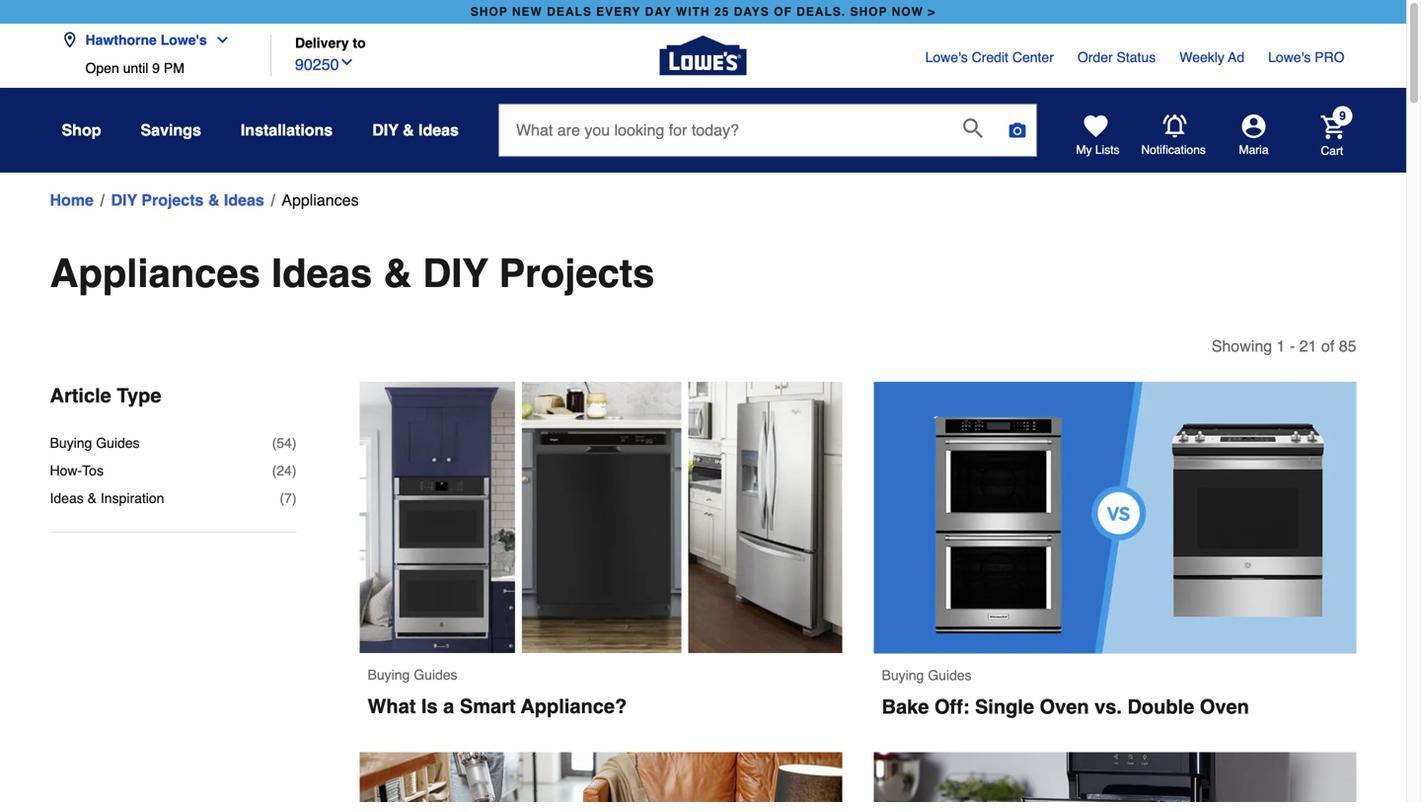 Task type: vqa. For each thing, say whether or not it's contained in the screenshot.
DIY corresponding to DIY & Ideas
yes



Task type: locate. For each thing, give the bounding box(es) containing it.
camera image
[[1008, 120, 1027, 140]]

90250
[[295, 55, 339, 74]]

showing
[[1212, 337, 1272, 355]]

54
[[277, 435, 292, 451]]

( for 54
[[272, 435, 277, 451]]

buying up bake
[[882, 668, 924, 683]]

search image
[[963, 118, 983, 138]]

graphic showing a single oven versus a double oven. image
[[874, 382, 1357, 654]]

installations
[[241, 121, 333, 139]]

off:
[[935, 696, 970, 718]]

9
[[152, 60, 160, 76], [1339, 109, 1346, 123]]

( 7 )
[[280, 491, 297, 506]]

) down ( 24 )
[[292, 491, 297, 506]]

1 horizontal spatial guides
[[414, 667, 458, 683]]

diy for diy & ideas
[[372, 121, 398, 139]]

1 vertical spatial (
[[272, 463, 277, 479]]

>
[[928, 5, 936, 19]]

(
[[272, 435, 277, 451], [272, 463, 277, 479], [280, 491, 284, 506]]

lowe's inside 'link'
[[925, 49, 968, 65]]

guides up is
[[414, 667, 458, 683]]

lowe's home improvement notification center image
[[1163, 115, 1187, 138]]

lowe's
[[161, 32, 207, 48], [925, 49, 968, 65], [1268, 49, 1311, 65]]

my
[[1076, 143, 1092, 157]]

showing 1 - 21 of 85
[[1212, 337, 1357, 355]]

1 ) from the top
[[292, 435, 297, 451]]

diy for diy projects & ideas
[[111, 191, 137, 209]]

None search field
[[498, 104, 1037, 175]]

buying guides for (
[[50, 435, 140, 451]]

shop left new
[[470, 5, 508, 19]]

1 horizontal spatial 9
[[1339, 109, 1346, 123]]

) for ( 24 )
[[292, 463, 297, 479]]

0 vertical spatial )
[[292, 435, 297, 451]]

0 horizontal spatial lowe's
[[161, 32, 207, 48]]

) up ( 24 )
[[292, 435, 297, 451]]

buying guides up is
[[368, 667, 458, 683]]

( down ( 24 )
[[280, 491, 284, 506]]

2 vertical spatial )
[[292, 491, 297, 506]]

1
[[1277, 337, 1285, 355]]

1 vertical spatial chevron down image
[[339, 54, 355, 70]]

0 horizontal spatial appliances
[[50, 251, 260, 296]]

1 horizontal spatial buying
[[368, 667, 410, 683]]

3 ) from the top
[[292, 491, 297, 506]]

diy projects & ideas link
[[111, 189, 264, 212]]

savings
[[141, 121, 201, 139]]

2 vertical spatial (
[[280, 491, 284, 506]]

0 horizontal spatial shop
[[470, 5, 508, 19]]

lowe's left credit at the top right of the page
[[925, 49, 968, 65]]

shop left now
[[850, 5, 888, 19]]

hawthorne
[[85, 32, 157, 48]]

buying guides up tos
[[50, 435, 140, 451]]

oven
[[1040, 696, 1089, 718], [1200, 696, 1249, 718]]

maria
[[1239, 143, 1269, 157]]

) up 7
[[292, 463, 297, 479]]

diy inside button
[[372, 121, 398, 139]]

smart
[[460, 695, 516, 718]]

1 horizontal spatial diy
[[372, 121, 398, 139]]

2 vertical spatial diy
[[423, 251, 488, 296]]

2 horizontal spatial diy
[[423, 251, 488, 296]]

lowe's home improvement logo image
[[660, 12, 747, 99]]

90250 button
[[295, 51, 355, 77]]

( 24 )
[[272, 463, 297, 479]]

order status link
[[1078, 47, 1156, 67]]

24
[[277, 463, 292, 479]]

every
[[596, 5, 641, 19]]

guides
[[96, 435, 140, 451], [414, 667, 458, 683], [928, 668, 972, 683]]

9 left pm
[[152, 60, 160, 76]]

of
[[774, 5, 792, 19]]

2 horizontal spatial buying
[[882, 668, 924, 683]]

guides for (
[[96, 435, 140, 451]]

&
[[403, 121, 414, 139], [208, 191, 220, 209], [383, 251, 412, 296], [87, 491, 97, 506]]

buying
[[50, 435, 92, 451], [368, 667, 410, 683], [882, 668, 924, 683]]

2 ) from the top
[[292, 463, 297, 479]]

cart
[[1321, 144, 1343, 158]]

how-
[[50, 463, 82, 479]]

day
[[645, 5, 672, 19]]

hawthorne lowe's button
[[62, 20, 238, 60]]

0 vertical spatial appliances
[[282, 191, 359, 209]]

single
[[975, 696, 1034, 718]]

1 horizontal spatial chevron down image
[[339, 54, 355, 70]]

0 horizontal spatial projects
[[141, 191, 204, 209]]

1 oven from the left
[[1040, 696, 1089, 718]]

lowe's for lowe's credit center
[[925, 49, 968, 65]]

appliances for appliances ideas & diy projects
[[50, 251, 260, 296]]

double
[[1128, 696, 1194, 718]]

0 vertical spatial chevron down image
[[207, 32, 231, 48]]

shop
[[62, 121, 101, 139]]

buying for bake off: single oven vs. double oven
[[882, 668, 924, 683]]

to
[[353, 35, 366, 51]]

0 horizontal spatial guides
[[96, 435, 140, 451]]

projects
[[141, 191, 204, 209], [499, 251, 655, 296]]

0 horizontal spatial buying
[[50, 435, 92, 451]]

1 horizontal spatial oven
[[1200, 696, 1249, 718]]

lowe's up pm
[[161, 32, 207, 48]]

guides up off: on the right bottom of the page
[[928, 668, 972, 683]]

home link
[[50, 189, 94, 212]]

appliances down "diy projects & ideas" link
[[50, 251, 260, 296]]

deals
[[547, 5, 592, 19]]

)
[[292, 435, 297, 451], [292, 463, 297, 479], [292, 491, 297, 506]]

( for 24
[[272, 463, 277, 479]]

credit
[[972, 49, 1009, 65]]

ideas
[[419, 121, 459, 139], [224, 191, 264, 209], [271, 251, 372, 296], [50, 491, 84, 506]]

appliances
[[282, 191, 359, 209], [50, 251, 260, 296]]

1 horizontal spatial buying guides
[[368, 667, 458, 683]]

0 horizontal spatial chevron down image
[[207, 32, 231, 48]]

open
[[85, 60, 119, 76]]

0 vertical spatial diy
[[372, 121, 398, 139]]

1 horizontal spatial lowe's
[[925, 49, 968, 65]]

how-tos
[[50, 463, 104, 479]]

( down ( 54 )
[[272, 463, 277, 479]]

0 vertical spatial 9
[[152, 60, 160, 76]]

1 vertical spatial diy
[[111, 191, 137, 209]]

notifications
[[1141, 143, 1206, 157]]

0 horizontal spatial buying guides
[[50, 435, 140, 451]]

7
[[284, 491, 292, 506]]

Search Query text field
[[499, 105, 947, 156]]

article type
[[50, 384, 161, 407]]

a double wall oven in blue cabinets, a black dishwasher and a stainless steel refrigerator. image
[[360, 382, 842, 654]]

1 horizontal spatial shop
[[850, 5, 888, 19]]

type
[[117, 384, 161, 407]]

appliances down installations button
[[282, 191, 359, 209]]

diy
[[372, 121, 398, 139], [111, 191, 137, 209], [423, 251, 488, 296]]

diy & ideas button
[[372, 113, 459, 148]]

0 vertical spatial (
[[272, 435, 277, 451]]

chevron down image
[[207, 32, 231, 48], [339, 54, 355, 70]]

appliances ideas & diy projects
[[50, 251, 655, 296]]

buying up what
[[368, 667, 410, 683]]

buying up how-
[[50, 435, 92, 451]]

oven right double
[[1200, 696, 1249, 718]]

oven left vs.
[[1040, 696, 1089, 718]]

1 vertical spatial projects
[[499, 251, 655, 296]]

2 horizontal spatial buying guides
[[882, 668, 972, 683]]

0 horizontal spatial diy
[[111, 191, 137, 209]]

open until 9 pm
[[85, 60, 184, 76]]

) for ( 54 )
[[292, 435, 297, 451]]

1 vertical spatial )
[[292, 463, 297, 479]]

1 horizontal spatial appliances
[[282, 191, 359, 209]]

2 oven from the left
[[1200, 696, 1249, 718]]

2 horizontal spatial lowe's
[[1268, 49, 1311, 65]]

1 horizontal spatial projects
[[499, 251, 655, 296]]

diy projects & ideas
[[111, 191, 264, 209]]

ideas & inspiration
[[50, 491, 164, 506]]

shop
[[470, 5, 508, 19], [850, 5, 888, 19]]

2 horizontal spatial guides
[[928, 668, 972, 683]]

0 horizontal spatial oven
[[1040, 696, 1089, 718]]

guides up tos
[[96, 435, 140, 451]]

shop new deals every day with 25 days of deals. shop now >
[[470, 5, 936, 19]]

buying guides up bake
[[882, 668, 972, 683]]

lowe's left pro
[[1268, 49, 1311, 65]]

9 up cart
[[1339, 109, 1346, 123]]

guides for what is a smart appliance?
[[414, 667, 458, 683]]

1 vertical spatial appliances
[[50, 251, 260, 296]]

days
[[734, 5, 770, 19]]

( up ( 24 )
[[272, 435, 277, 451]]

lowe's pro
[[1268, 49, 1345, 65]]



Task type: describe. For each thing, give the bounding box(es) containing it.
25
[[714, 5, 730, 19]]

with
[[676, 5, 710, 19]]

weekly ad
[[1180, 49, 1245, 65]]

ideas inside button
[[419, 121, 459, 139]]

appliances button
[[282, 189, 359, 212]]

) for ( 7 )
[[292, 491, 297, 506]]

85
[[1339, 337, 1357, 355]]

buying for what is a smart appliance?
[[368, 667, 410, 683]]

bake
[[882, 696, 929, 718]]

order
[[1078, 49, 1113, 65]]

1 vertical spatial 9
[[1339, 109, 1346, 123]]

until
[[123, 60, 148, 76]]

new
[[512, 5, 543, 19]]

lowe's inside button
[[161, 32, 207, 48]]

chevron down image inside hawthorne lowe's button
[[207, 32, 231, 48]]

weekly ad link
[[1180, 47, 1245, 67]]

buying guides for bake off: single oven vs. double oven
[[882, 668, 972, 683]]

2 shop from the left
[[850, 5, 888, 19]]

1 shop from the left
[[470, 5, 508, 19]]

location image
[[62, 32, 77, 48]]

lists
[[1095, 143, 1120, 157]]

shop button
[[62, 113, 101, 148]]

0 vertical spatial projects
[[141, 191, 204, 209]]

a woman using a cordless vacuum to clean light gray concrete floors in a living room. image
[[360, 752, 842, 802]]

lowe's for lowe's pro
[[1268, 49, 1311, 65]]

& inside "diy projects & ideas" link
[[208, 191, 220, 209]]

of
[[1321, 337, 1335, 355]]

my lists
[[1076, 143, 1120, 157]]

lowe's credit center link
[[925, 47, 1054, 67]]

bake off: single oven vs. double oven
[[882, 696, 1249, 718]]

home
[[50, 191, 94, 209]]

0 horizontal spatial 9
[[152, 60, 160, 76]]

savings button
[[141, 113, 201, 148]]

diy & ideas
[[372, 121, 459, 139]]

vs.
[[1095, 696, 1122, 718]]

lowe's pro link
[[1268, 47, 1345, 67]]

-
[[1290, 337, 1295, 355]]

delivery to
[[295, 35, 366, 51]]

status
[[1117, 49, 1156, 65]]

21
[[1300, 337, 1317, 355]]

article
[[50, 384, 111, 407]]

delivery
[[295, 35, 349, 51]]

buying for (
[[50, 435, 92, 451]]

a black frigidaire countertop ice maker on a kitchen counter. image
[[874, 752, 1357, 802]]

guides for bake off: single oven vs. double oven
[[928, 668, 972, 683]]

& inside "diy & ideas" button
[[403, 121, 414, 139]]

( for 7
[[280, 491, 284, 506]]

now
[[892, 5, 924, 19]]

buying guides for what is a smart appliance?
[[368, 667, 458, 683]]

lowe's home improvement lists image
[[1084, 114, 1108, 138]]

lowe's home improvement cart image
[[1321, 115, 1345, 139]]

( 54 )
[[272, 435, 297, 451]]

my lists link
[[1076, 114, 1120, 158]]

a
[[443, 695, 454, 718]]

appliances for appliances
[[282, 191, 359, 209]]

lowe's credit center
[[925, 49, 1054, 65]]

maria button
[[1207, 114, 1301, 158]]

order status
[[1078, 49, 1156, 65]]

what
[[368, 695, 416, 718]]

tos
[[82, 463, 104, 479]]

weekly
[[1180, 49, 1225, 65]]

installations button
[[241, 113, 333, 148]]

shop new deals every day with 25 days of deals. shop now > link
[[467, 0, 940, 24]]

pro
[[1315, 49, 1345, 65]]

pm
[[164, 60, 184, 76]]

appliance?
[[521, 695, 627, 718]]

is
[[421, 695, 438, 718]]

inspiration
[[101, 491, 164, 506]]

what is a smart appliance?
[[368, 695, 627, 718]]

ad
[[1228, 49, 1245, 65]]

center
[[1012, 49, 1054, 65]]

chevron down image inside 90250 button
[[339, 54, 355, 70]]

deals.
[[797, 5, 846, 19]]

hawthorne lowe's
[[85, 32, 207, 48]]



